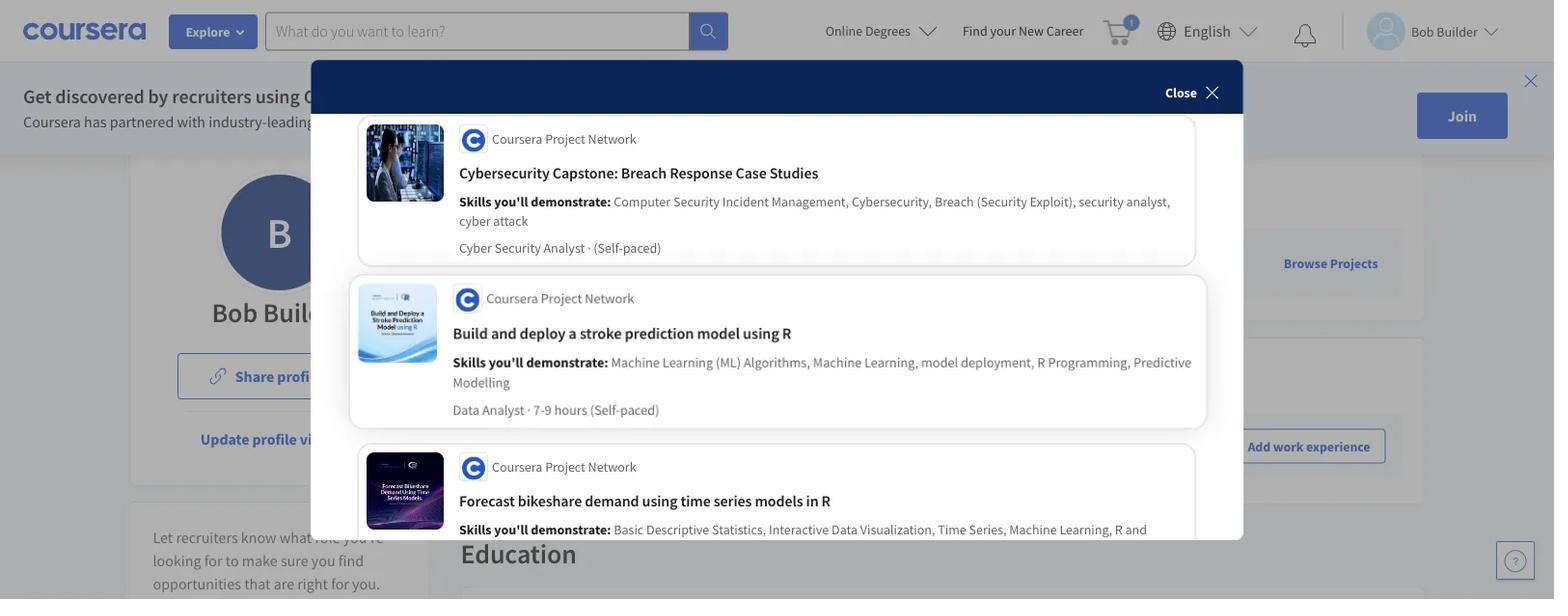 Task type: describe. For each thing, give the bounding box(es) containing it.
modelling
[[456, 375, 512, 392]]

by
[[148, 84, 168, 109]]

network for deploy
[[586, 292, 635, 309]]

r inside basic descriptive statistics, interactive data visualization, time series, machine learning, r and rstudio
[[1115, 521, 1123, 538]]

capstone:
[[553, 163, 618, 182]]

0 horizontal spatial ·
[[529, 402, 533, 420]]

get discovered by recruiters using coursera hiring solutions coursera has partnered with industry-leading companies looking to fill open entry-level positions.
[[23, 84, 650, 131]]

add
[[953, 425, 978, 444]]

work inside add your past work experience here. if you're just starting out, you can add internships or volunteer experience instead.
[[592, 425, 624, 444]]

project for and
[[543, 292, 584, 309]]

hiring
[[381, 84, 431, 109]]

skills you'll demonstrate : for and
[[456, 355, 612, 373]]

coursera project network for bikeshare
[[492, 458, 636, 476]]

technical
[[750, 265, 809, 284]]

bikeshare
[[518, 491, 582, 510]]

browse projects button
[[1276, 246, 1386, 280]]

share profile link button
[[177, 353, 381, 399]]

r for using
[[782, 325, 791, 344]]

cybersecurity
[[459, 163, 550, 182]]

(security
[[977, 193, 1027, 210]]

forecast
[[459, 491, 515, 510]]

0 horizontal spatial breach
[[621, 163, 667, 182]]

right
[[297, 574, 328, 593]]

(ml)
[[716, 355, 741, 373]]

join
[[1448, 106, 1477, 125]]

personal
[[214, 129, 286, 153]]

work history
[[485, 363, 589, 387]]

what
[[280, 528, 312, 547]]

coursera for build
[[489, 292, 540, 309]]

bob builder
[[212, 296, 347, 329]]

model for using
[[698, 325, 740, 344]]

using inside the get discovered by recruiters using coursera hiring solutions coursera has partnered with industry-leading companies looking to fill open entry-level positions.
[[255, 84, 300, 109]]

get
[[23, 84, 52, 109]]

model for deployment,
[[919, 355, 956, 373]]

skills you'll demonstrate : for capstone:
[[459, 193, 614, 210]]

know
[[241, 528, 276, 547]]

computer security incident management, cybersecurity, breach (security exploit), security analyst, cyber attack
[[459, 193, 1171, 230]]

partnered
[[110, 112, 174, 131]]

profile for update
[[252, 429, 297, 449]]

you're inside let recruiters know what role you're looking for to make sure you find opportunities that are right for you.
[[343, 528, 384, 547]]

skills for build and deploy a stroke prediction model using r
[[456, 355, 488, 373]]

english
[[1184, 22, 1231, 41]]

relevant
[[788, 242, 844, 261]]

coursera project network for and
[[489, 292, 635, 309]]

skills for cybersecurity capstone:  breach response case studies
[[459, 193, 492, 210]]

your for to
[[570, 242, 601, 261]]

cyber security analyst ·  (self-paced)
[[459, 239, 661, 257]]

shopping cart: 1 item image
[[1103, 14, 1140, 45]]

1 horizontal spatial analyst
[[544, 239, 585, 257]]

0 vertical spatial projects
[[847, 242, 901, 261]]

profile for share
[[277, 367, 322, 386]]

build and deploy a stroke prediction model using r link
[[456, 323, 1194, 346]]

add your past work experience here. if you're just starting out, you can add internships or volunteer experience instead.
[[500, 425, 1135, 468]]

and inside the showcase your skills to recruiters with job-relevant projects add projects here to demonstrate your technical expertise and ability to solve real-world problems.
[[874, 265, 899, 284]]

builder
[[263, 296, 347, 329]]

0 vertical spatial for
[[204, 551, 222, 570]]

demand
[[585, 491, 639, 510]]

9
[[547, 402, 553, 420]]

0 horizontal spatial machine
[[612, 355, 661, 373]]

data inside basic descriptive statistics, interactive data visualization, time series, machine learning, r and rstudio
[[832, 521, 858, 538]]

leading
[[267, 112, 315, 131]]

to down skills
[[616, 265, 629, 284]]

demonstrate for demand
[[531, 521, 607, 538]]

browse
[[1284, 254, 1327, 272]]

you'll for cybersecurity
[[494, 193, 528, 210]]

interactive
[[769, 521, 829, 538]]

level
[[554, 112, 584, 131]]

1 vertical spatial paced)
[[621, 402, 660, 420]]

: for breach
[[607, 193, 611, 210]]

cyber
[[459, 212, 491, 230]]

build
[[456, 325, 490, 344]]

open
[[478, 112, 511, 131]]

find
[[963, 22, 988, 40]]

rstudio
[[459, 540, 504, 558]]

incident
[[722, 193, 769, 210]]

build and deploy a stroke prediction model using r dialog
[[311, 60, 1243, 599]]

update
[[200, 429, 249, 449]]

starting
[[818, 425, 868, 444]]

link
[[325, 367, 350, 386]]

0 horizontal spatial analyst
[[485, 402, 527, 420]]

studies
[[770, 163, 818, 182]]

share profile link
[[235, 367, 350, 386]]

r for deployment,
[[1035, 355, 1042, 373]]

coursera project network for capstone:
[[492, 130, 636, 148]]

coursera up "companies"
[[304, 84, 377, 109]]

predictive
[[1130, 355, 1187, 373]]

skills for forecast bikeshare demand using time series models in r
[[459, 521, 492, 538]]

discovered
[[55, 84, 144, 109]]

sure
[[281, 551, 308, 570]]

close button
[[1158, 75, 1228, 110]]

history
[[531, 363, 589, 387]]

share
[[235, 367, 274, 386]]

looking inside let recruiters know what role you're looking for to make sure you find opportunities that are right for you.
[[153, 551, 201, 570]]

project for capstone:
[[545, 130, 586, 148]]

using inside build and deploy a stroke prediction model using r link
[[743, 325, 779, 344]]

recruiters inside the get discovered by recruiters using coursera hiring solutions coursera has partnered with industry-leading companies looking to fill open entry-level positions.
[[172, 84, 252, 109]]

: for demand
[[607, 521, 611, 538]]

let recruiters know what role you're looking for to make sure you find opportunities that are right for you.
[[153, 528, 384, 593]]

are
[[274, 574, 294, 593]]

to inside let recruiters know what role you're looking for to make sure you find opportunities that are right for you.
[[225, 551, 239, 570]]

that
[[244, 574, 271, 593]]

new
[[1019, 22, 1044, 40]]

your for career
[[990, 22, 1016, 40]]

looking inside the get discovered by recruiters using coursera hiring solutions coursera has partnered with industry-leading companies looking to fill open entry-level positions.
[[391, 112, 440, 131]]

real-
[[999, 265, 1028, 284]]

show notifications image
[[1294, 24, 1317, 47]]

models
[[755, 491, 803, 510]]

projects inside button
[[1330, 254, 1378, 272]]

time
[[938, 521, 966, 538]]

skills
[[604, 242, 639, 261]]

expertise
[[812, 265, 871, 284]]

r for in
[[822, 491, 831, 510]]

visualization,
[[860, 521, 935, 538]]

world
[[1028, 265, 1065, 284]]

you're inside add your past work experience here. if you're just starting out, you can add internships or volunteer experience instead.
[[748, 425, 788, 444]]

stroke
[[581, 325, 623, 344]]

descriptive
[[647, 521, 709, 538]]

1 vertical spatial and
[[493, 325, 519, 344]]

showcase your skills to recruiters with job-relevant projects add projects here to demonstrate your technical expertise and ability to solve real-world problems.
[[500, 242, 1134, 284]]

volunteer
[[1073, 425, 1135, 444]]

demonstrate for breach
[[531, 193, 607, 210]]

ability
[[902, 265, 943, 284]]

recruiters inside let recruiters know what role you're looking for to make sure you find opportunities that are right for you.
[[176, 528, 238, 547]]

forecast bikeshare demand using time series models in r link
[[459, 489, 1187, 512]]



Task type: vqa. For each thing, say whether or not it's contained in the screenshot.
COURSE, in the In this course, you'll learn how to build and write a business plan, and how to design and present a successful five-minute pitch that will convince any stakeholder.
no



Task type: locate. For each thing, give the bounding box(es) containing it.
projects right browse
[[1330, 254, 1378, 272]]

2 vertical spatial using
[[642, 491, 678, 510]]

model up (ml)
[[698, 325, 740, 344]]

· left '7-'
[[529, 402, 533, 420]]

career
[[1046, 22, 1084, 40]]

1 horizontal spatial learning,
[[1060, 521, 1112, 538]]

work inside button
[[1273, 438, 1303, 455]]

security down attack
[[495, 239, 541, 257]]

0 vertical spatial recruiters
[[172, 84, 252, 109]]

your right find
[[990, 22, 1016, 40]]

here.
[[701, 425, 733, 444]]

you'll up attack
[[494, 193, 528, 210]]

1 vertical spatial security
[[495, 239, 541, 257]]

model inside the "machine learning (ml) algorithms, machine learning, model deployment, r programming, predictive modelling"
[[919, 355, 956, 373]]

past
[[561, 425, 589, 444]]

using inside forecast bikeshare demand using time series models in r link
[[642, 491, 678, 510]]

2 horizontal spatial using
[[743, 325, 779, 344]]

projects down cyber security analyst ·  (self-paced)
[[529, 265, 581, 284]]

1 vertical spatial recruiters
[[659, 242, 725, 261]]

you for out,
[[900, 425, 924, 444]]

profile right update
[[252, 429, 297, 449]]

deployment,
[[959, 355, 1032, 373]]

your up here
[[570, 242, 601, 261]]

0 vertical spatial skills
[[459, 193, 492, 210]]

1 horizontal spatial breach
[[935, 193, 974, 210]]

2 vertical spatial you'll
[[494, 521, 528, 538]]

0 vertical spatial breach
[[621, 163, 667, 182]]

for
[[204, 551, 222, 570], [331, 574, 349, 593]]

security down response
[[673, 193, 720, 210]]

add for add your past work experience here. if you're just starting out, you can add internships or volunteer experience instead.
[[500, 425, 526, 444]]

learning, inside basic descriptive statistics, interactive data visualization, time series, machine learning, r and rstudio
[[1060, 521, 1112, 538]]

skills you'll demonstrate : up attack
[[459, 193, 614, 210]]

with inside the get discovered by recruiters using coursera hiring solutions coursera has partnered with industry-leading companies looking to fill open entry-level positions.
[[177, 112, 206, 131]]

learning,
[[863, 355, 917, 373], [1060, 521, 1112, 538]]

data down modelling
[[456, 402, 482, 420]]

find your new career link
[[953, 19, 1093, 43]]

instead.
[[574, 448, 625, 468]]

1 horizontal spatial projects
[[1330, 254, 1378, 272]]

you'll for build
[[491, 355, 526, 373]]

skills you'll demonstrate : for bikeshare
[[459, 521, 614, 538]]

r right deployment,
[[1035, 355, 1042, 373]]

machine down build and deploy a stroke prediction model using r link
[[812, 355, 860, 373]]

add inside button
[[1248, 438, 1271, 455]]

(self- right hours
[[592, 402, 621, 420]]

security for analyst
[[495, 239, 541, 257]]

coursera project network up a
[[489, 292, 635, 309]]

0 horizontal spatial you're
[[343, 528, 384, 547]]

projects up expertise
[[847, 242, 901, 261]]

security for incident
[[673, 193, 720, 210]]

1 vertical spatial model
[[919, 355, 956, 373]]

0 vertical spatial you
[[900, 425, 924, 444]]

0 vertical spatial ·
[[588, 239, 591, 257]]

1 vertical spatial for
[[331, 574, 349, 593]]

skills you'll demonstrate : down deploy
[[456, 355, 612, 373]]

machine learning (ml) algorithms, machine learning, model deployment, r programming, predictive modelling
[[456, 355, 1187, 392]]

your for work
[[529, 425, 558, 444]]

paced) up instead. on the bottom of the page
[[621, 402, 660, 420]]

you left can
[[900, 425, 924, 444]]

2 horizontal spatial and
[[1126, 521, 1147, 538]]

work
[[485, 363, 528, 387]]

cyber
[[459, 239, 492, 257]]

forecast bikeshare demand using time series models in r
[[459, 491, 831, 510]]

breach up 'computer'
[[621, 163, 667, 182]]

1 horizontal spatial security
[[673, 193, 720, 210]]

2 vertical spatial recruiters
[[176, 528, 238, 547]]

computer
[[614, 193, 671, 210]]

2 vertical spatial skills
[[459, 521, 492, 538]]

coursera for cybersecurity
[[492, 130, 543, 148]]

coursera up deploy
[[489, 292, 540, 309]]

add work experience
[[1248, 438, 1370, 455]]

2 vertical spatial skills you'll demonstrate :
[[459, 521, 614, 538]]

0 horizontal spatial you
[[311, 551, 335, 570]]

0 vertical spatial you're
[[748, 425, 788, 444]]

you're up find
[[343, 528, 384, 547]]

r right in
[[822, 491, 831, 510]]

your left technical
[[718, 265, 747, 284]]

0 vertical spatial skills you'll demonstrate :
[[459, 193, 614, 210]]

you'll up rstudio on the bottom
[[494, 521, 528, 538]]

here
[[584, 265, 613, 284]]

find
[[338, 551, 364, 570]]

project up capstone:
[[545, 130, 586, 148]]

positions.
[[587, 112, 650, 131]]

help center image
[[1504, 549, 1527, 572]]

demonstrate down skills
[[632, 265, 715, 284]]

companies
[[318, 112, 388, 131]]

you inside add your past work experience here. if you're just starting out, you can add internships or volunteer experience instead.
[[900, 425, 924, 444]]

series,
[[969, 521, 1007, 538]]

2 vertical spatial :
[[607, 521, 611, 538]]

learning
[[663, 355, 713, 373]]

1 horizontal spatial projects
[[847, 242, 901, 261]]

None search field
[[265, 12, 728, 51]]

join button
[[1417, 93, 1508, 139]]

network up demand
[[588, 458, 636, 476]]

:
[[607, 193, 611, 210], [606, 355, 610, 373], [607, 521, 611, 538]]

for down find
[[331, 574, 349, 593]]

with left industry-
[[177, 112, 206, 131]]

0 vertical spatial and
[[874, 265, 899, 284]]

skills you'll demonstrate : down bikeshare
[[459, 521, 614, 538]]

1 vertical spatial skills
[[456, 355, 488, 373]]

role
[[315, 528, 340, 547]]

0 horizontal spatial security
[[495, 239, 541, 257]]

basic
[[614, 521, 644, 538]]

internships
[[981, 425, 1053, 444]]

skills up rstudio on the bottom
[[459, 521, 492, 538]]

1 horizontal spatial looking
[[391, 112, 440, 131]]

data down forecast bikeshare demand using time series models in r link
[[832, 521, 858, 538]]

0 vertical spatial using
[[255, 84, 300, 109]]

using up "descriptive"
[[642, 491, 678, 510]]

recruiters right let
[[176, 528, 238, 547]]

0 vertical spatial :
[[607, 193, 611, 210]]

coursera project network up capstone:
[[492, 130, 636, 148]]

1 vertical spatial you're
[[343, 528, 384, 547]]

project up a
[[543, 292, 584, 309]]

0 horizontal spatial data
[[456, 402, 482, 420]]

demonstrate
[[531, 193, 607, 210], [632, 265, 715, 284], [528, 355, 606, 373], [531, 521, 607, 538]]

0 horizontal spatial using
[[255, 84, 300, 109]]

coursera up the cybersecurity
[[492, 130, 543, 148]]

update profile visibility button
[[185, 416, 374, 462]]

cybersecurity capstone:  breach response case studies link
[[459, 161, 1187, 184]]

experience inside the add work experience button
[[1306, 438, 1370, 455]]

security
[[673, 193, 720, 210], [495, 239, 541, 257]]

1 vertical spatial coursera project network
[[489, 292, 635, 309]]

1 vertical spatial projects
[[529, 265, 581, 284]]

coursera project network down past
[[492, 458, 636, 476]]

update profile visibility
[[200, 429, 358, 449]]

0 horizontal spatial and
[[493, 325, 519, 344]]

add work experience button
[[1209, 429, 1386, 464]]

7-
[[535, 402, 547, 420]]

1 vertical spatial (self-
[[592, 402, 621, 420]]

analyst up here
[[544, 239, 585, 257]]

personal details
[[214, 129, 344, 153]]

you'll
[[494, 193, 528, 210], [491, 355, 526, 373], [494, 521, 528, 538]]

opportunities
[[153, 574, 241, 593]]

machine down build and deploy a stroke prediction model using r
[[612, 355, 661, 373]]

problems.
[[1068, 265, 1134, 284]]

(self-
[[594, 239, 623, 257], [592, 402, 621, 420]]

1 horizontal spatial you're
[[748, 425, 788, 444]]

details
[[290, 129, 344, 153]]

coursera project network
[[492, 130, 636, 148], [489, 292, 635, 309], [492, 458, 636, 476]]

you down role
[[311, 551, 335, 570]]

0 horizontal spatial for
[[204, 551, 222, 570]]

can
[[927, 425, 950, 444]]

demonstrate down bikeshare
[[531, 521, 607, 538]]

demonstrate down capstone:
[[531, 193, 607, 210]]

add for add work experience
[[1248, 438, 1271, 455]]

recruiters
[[172, 84, 252, 109], [659, 242, 725, 261], [176, 528, 238, 547]]

0 vertical spatial profile
[[277, 367, 322, 386]]

to
[[443, 112, 456, 131], [642, 242, 656, 261], [616, 265, 629, 284], [946, 265, 959, 284], [225, 551, 239, 570]]

1 horizontal spatial and
[[874, 265, 899, 284]]

your down '7-'
[[529, 425, 558, 444]]

learning, inside the "machine learning (ml) algorithms, machine learning, model deployment, r programming, predictive modelling"
[[863, 355, 917, 373]]

project down past
[[545, 458, 586, 476]]

profile
[[277, 367, 322, 386], [252, 429, 297, 449]]

r up algorithms,
[[782, 325, 791, 344]]

2 vertical spatial network
[[588, 458, 636, 476]]

add
[[500, 265, 526, 284], [500, 425, 526, 444], [1248, 438, 1271, 455]]

a
[[570, 325, 578, 344]]

0 horizontal spatial model
[[698, 325, 740, 344]]

projects up attack
[[485, 179, 551, 203]]

·
[[588, 239, 591, 257], [529, 402, 533, 420]]

your inside add your past work experience here. if you're just starting out, you can add internships or volunteer experience instead.
[[529, 425, 558, 444]]

analyst
[[544, 239, 585, 257], [485, 402, 527, 420]]

1 vertical spatial skills you'll demonstrate :
[[456, 355, 612, 373]]

0 horizontal spatial projects
[[485, 179, 551, 203]]

coursera image
[[23, 16, 146, 47]]

0 horizontal spatial looking
[[153, 551, 201, 570]]

0 vertical spatial you'll
[[494, 193, 528, 210]]

you inside let recruiters know what role you're looking for to make sure you find opportunities that are right for you.
[[311, 551, 335, 570]]

0 vertical spatial network
[[588, 130, 636, 148]]

looking down "hiring"
[[391, 112, 440, 131]]

series
[[714, 491, 752, 510]]

b button
[[217, 170, 342, 295]]

you're right if
[[748, 425, 788, 444]]

recruiters inside the showcase your skills to recruiters with job-relevant projects add projects here to demonstrate your technical expertise and ability to solve real-world problems.
[[659, 242, 725, 261]]

add inside add your past work experience here. if you're just starting out, you can add internships or volunteer experience instead.
[[500, 425, 526, 444]]

: down stroke in the bottom left of the page
[[606, 355, 610, 373]]

1 vertical spatial using
[[743, 325, 779, 344]]

using up algorithms,
[[743, 325, 779, 344]]

coursera down get
[[23, 112, 81, 131]]

0 horizontal spatial experience
[[500, 448, 570, 468]]

: left basic
[[607, 521, 611, 538]]

machine right the series,
[[1010, 521, 1057, 538]]

to left solve
[[946, 265, 959, 284]]

entry-
[[514, 112, 554, 131]]

paced) down 'computer'
[[623, 239, 661, 257]]

industry-
[[209, 112, 267, 131]]

demonstrate inside the showcase your skills to recruiters with job-relevant projects add projects here to demonstrate your technical expertise and ability to solve real-world problems.
[[632, 265, 715, 284]]

you'll up modelling
[[491, 355, 526, 373]]

0 vertical spatial learning,
[[863, 355, 917, 373]]

0 vertical spatial security
[[673, 193, 720, 210]]

deploy
[[522, 325, 567, 344]]

0 horizontal spatial learning,
[[863, 355, 917, 373]]

using
[[255, 84, 300, 109], [743, 325, 779, 344], [642, 491, 678, 510]]

machine inside basic descriptive statistics, interactive data visualization, time series, machine learning, r and rstudio
[[1010, 521, 1057, 538]]

r inside the "machine learning (ml) algorithms, machine learning, model deployment, r programming, predictive modelling"
[[1035, 355, 1042, 373]]

0 horizontal spatial with
[[177, 112, 206, 131]]

1 vertical spatial :
[[606, 355, 610, 373]]

close
[[1165, 84, 1197, 101]]

with
[[177, 112, 206, 131], [728, 242, 758, 261]]

network down here
[[586, 292, 635, 309]]

1 vertical spatial analyst
[[485, 402, 527, 420]]

1 vertical spatial profile
[[252, 429, 297, 449]]

security inside computer security incident management, cybersecurity, breach (security exploit), security analyst, cyber attack
[[673, 193, 720, 210]]

project for bikeshare
[[545, 458, 586, 476]]

looking down let
[[153, 551, 201, 570]]

· up here
[[588, 239, 591, 257]]

1 horizontal spatial using
[[642, 491, 678, 510]]

0 vertical spatial data
[[456, 402, 482, 420]]

1 vertical spatial ·
[[529, 402, 533, 420]]

0 vertical spatial (self-
[[594, 239, 623, 257]]

1 horizontal spatial data
[[832, 521, 858, 538]]

using up leading
[[255, 84, 300, 109]]

1 vertical spatial network
[[586, 292, 635, 309]]

recruiters up industry-
[[172, 84, 252, 109]]

with inside the showcase your skills to recruiters with job-relevant projects add projects here to demonstrate your technical expertise and ability to solve real-world problems.
[[728, 242, 758, 261]]

you'll for forecast
[[494, 521, 528, 538]]

recruiters down 'computer'
[[659, 242, 725, 261]]

1 horizontal spatial ·
[[588, 239, 591, 257]]

in
[[806, 491, 819, 510]]

: for deploy
[[606, 355, 610, 373]]

network for demand
[[588, 458, 636, 476]]

1 horizontal spatial with
[[728, 242, 758, 261]]

skills up modelling
[[456, 355, 488, 373]]

find your new career
[[963, 22, 1084, 40]]

breach inside computer security incident management, cybersecurity, breach (security exploit), security analyst, cyber attack
[[935, 193, 974, 210]]

network up cybersecurity capstone:  breach response case studies
[[588, 130, 636, 148]]

1 horizontal spatial experience
[[627, 425, 697, 444]]

and inside basic descriptive statistics, interactive data visualization, time series, machine learning, r and rstudio
[[1126, 521, 1147, 538]]

coursera
[[304, 84, 377, 109], [23, 112, 81, 131], [492, 130, 543, 148], [489, 292, 540, 309], [492, 458, 543, 476]]

1 vertical spatial looking
[[153, 551, 201, 570]]

build and deploy a stroke prediction model using r
[[456, 325, 791, 344]]

your
[[990, 22, 1016, 40], [570, 242, 601, 261], [718, 265, 747, 284], [529, 425, 558, 444]]

0 vertical spatial analyst
[[544, 239, 585, 257]]

demonstrate down a
[[528, 355, 606, 373]]

cybersecurity,
[[852, 193, 932, 210]]

response
[[670, 163, 733, 182]]

1 vertical spatial breach
[[935, 193, 974, 210]]

0 vertical spatial paced)
[[623, 239, 661, 257]]

let
[[153, 528, 173, 547]]

you for sure
[[311, 551, 335, 570]]

solutions
[[435, 84, 513, 109]]

2 horizontal spatial experience
[[1306, 438, 1370, 455]]

to inside the get discovered by recruiters using coursera hiring solutions coursera has partnered with industry-leading companies looking to fill open entry-level positions.
[[443, 112, 456, 131]]

profile left 'link'
[[277, 367, 322, 386]]

to left fill
[[443, 112, 456, 131]]

cybersecurity capstone:  breach response case studies
[[459, 163, 818, 182]]

0 vertical spatial model
[[698, 325, 740, 344]]

coursera up forecast
[[492, 458, 543, 476]]

analyst down modelling
[[485, 402, 527, 420]]

just
[[792, 425, 815, 444]]

1 vertical spatial you'll
[[491, 355, 526, 373]]

0 vertical spatial looking
[[391, 112, 440, 131]]

or
[[1056, 425, 1070, 444]]

: left 'computer'
[[607, 193, 611, 210]]

demonstrate for deploy
[[528, 355, 606, 373]]

1 horizontal spatial machine
[[812, 355, 860, 373]]

you
[[900, 425, 924, 444], [311, 551, 335, 570]]

make
[[242, 551, 278, 570]]

fill
[[459, 112, 475, 131]]

0 vertical spatial project
[[545, 130, 586, 148]]

bob
[[212, 296, 258, 329]]

time
[[681, 491, 711, 510]]

1 vertical spatial projects
[[1330, 254, 1378, 272]]

experience
[[461, 104, 587, 137]]

0 horizontal spatial projects
[[529, 265, 581, 284]]

b
[[267, 205, 292, 259]]

network for breach
[[588, 130, 636, 148]]

data analyst · 7-9 hours (self-paced)
[[456, 402, 660, 420]]

statistics,
[[712, 521, 766, 538]]

coursera for forecast
[[492, 458, 543, 476]]

1 vertical spatial data
[[832, 521, 858, 538]]

0 horizontal spatial work
[[592, 425, 624, 444]]

breach left (security
[[935, 193, 974, 210]]

1 vertical spatial you
[[311, 551, 335, 570]]

and
[[874, 265, 899, 284], [493, 325, 519, 344], [1126, 521, 1147, 538]]

2 horizontal spatial machine
[[1010, 521, 1057, 538]]

0 vertical spatial coursera project network
[[492, 130, 636, 148]]

2 vertical spatial project
[[545, 458, 586, 476]]

1 vertical spatial learning,
[[1060, 521, 1112, 538]]

to right skills
[[642, 242, 656, 261]]

edit image
[[399, 119, 414, 134]]

looking
[[391, 112, 440, 131], [153, 551, 201, 570]]

1 horizontal spatial you
[[900, 425, 924, 444]]

1 horizontal spatial for
[[331, 574, 349, 593]]

for up opportunities
[[204, 551, 222, 570]]

(self- up here
[[594, 239, 623, 257]]

2 vertical spatial coursera project network
[[492, 458, 636, 476]]

to left make
[[225, 551, 239, 570]]

model inside build and deploy a stroke prediction model using r link
[[698, 325, 740, 344]]

skills up cyber on the left
[[459, 193, 492, 210]]

english button
[[1149, 0, 1266, 63]]

model left deployment,
[[919, 355, 956, 373]]

1 vertical spatial with
[[728, 242, 758, 261]]

r down volunteer
[[1115, 521, 1123, 538]]

0 vertical spatial projects
[[485, 179, 551, 203]]

with left 'job-'
[[728, 242, 758, 261]]

add inside the showcase your skills to recruiters with job-relevant projects add projects here to demonstrate your technical expertise and ability to solve real-world problems.
[[500, 265, 526, 284]]



